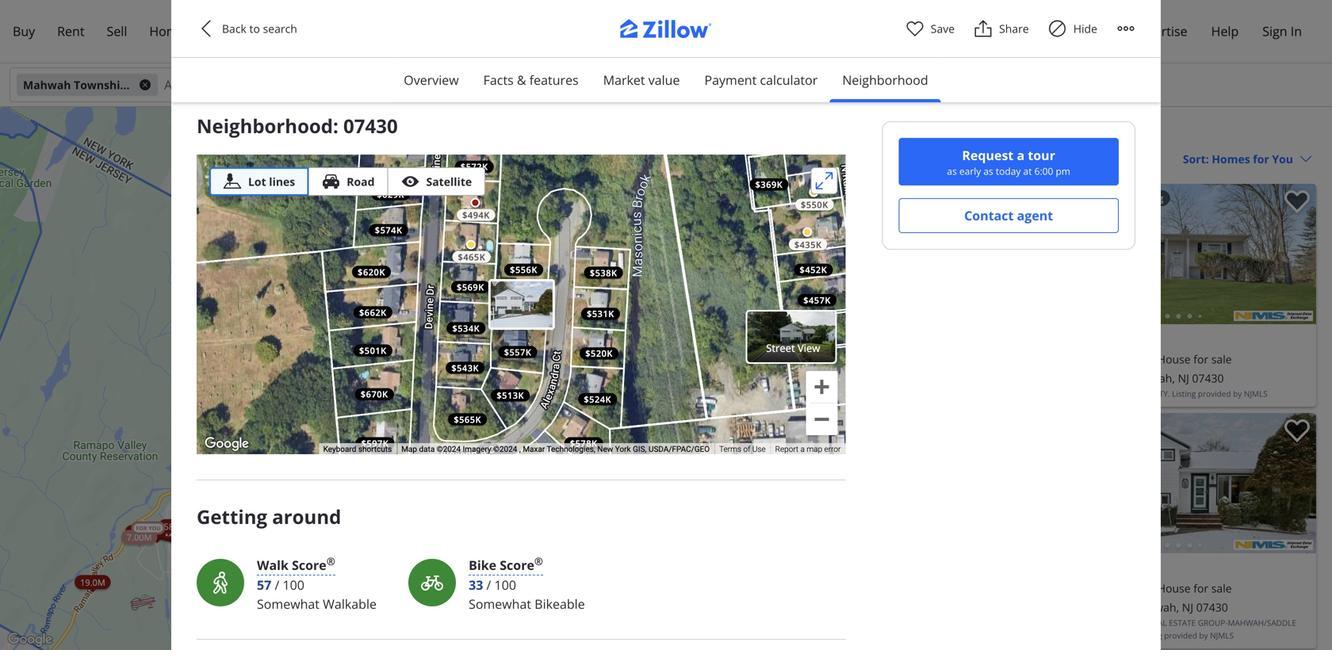 Task type: locate. For each thing, give the bounding box(es) containing it.
agent
[[246, 23, 280, 40]]

williams
[[789, 389, 825, 399], [1074, 389, 1110, 399]]

0 horizontal spatial chevron left image
[[762, 245, 781, 264]]

® up overview
[[415, 44, 423, 57]]

1 horizontal spatial to
[[1108, 192, 1118, 205]]

415k
[[172, 528, 192, 540]]

keller down 9
[[760, 389, 787, 399]]

1 vertical spatial terms
[[612, 641, 634, 650]]

1 horizontal spatial 399k link
[[385, 335, 417, 350]]

® up bikeable
[[535, 555, 543, 569]]

& up the request a tour as early as today at 6:00 pm
[[1012, 122, 1023, 144]]

valley down dr,
[[1112, 389, 1139, 399]]

1 sale from the top
[[1212, 352, 1233, 367]]

sell
[[107, 23, 127, 40]]

keyboard for "keyboard shortcuts" button
[[323, 445, 356, 454]]

chevron left image inside the property images, use arrow keys to navigate, image 1 of 50 group
[[762, 245, 781, 264]]

0 horizontal spatial ct,
[[804, 371, 818, 386]]

$670k
[[361, 388, 389, 400]]

0 horizontal spatial mahwah
[[23, 77, 71, 92]]

williams down aspen at the bottom right of page
[[789, 389, 825, 399]]

share image
[[974, 19, 993, 38]]

main content
[[738, 107, 1333, 651]]

save this home button
[[988, 184, 1032, 228], [1273, 184, 1317, 228], [1273, 413, 1317, 458]]

©2024 left imagery
[[437, 445, 461, 454]]

3d inside 3d tour 619k
[[172, 522, 179, 529]]

0 horizontal spatial by
[[821, 631, 830, 641]]

for for 1.68m
[[502, 445, 513, 452]]

overview
[[404, 71, 459, 88]]

0 horizontal spatial terms of use
[[612, 641, 658, 650]]

0 horizontal spatial as
[[948, 165, 957, 178]]

0 horizontal spatial chevron right image
[[215, 159, 234, 178]]

1 vertical spatial listing provided by njmls image
[[1234, 540, 1314, 551]]

1 horizontal spatial use
[[753, 445, 766, 454]]

tour inside 3d tour link
[[186, 523, 202, 530]]

sign
[[1263, 23, 1288, 40]]

©2024 left google
[[551, 641, 575, 650]]

/ 100 right the 33
[[487, 577, 516, 594]]

2 williams from the left
[[1074, 389, 1110, 399]]

ct, up international
[[1116, 600, 1129, 615]]

3d for 3d tour 619k
[[172, 522, 179, 529]]

getting around
[[197, 504, 341, 530]]

2 horizontal spatial listing
[[1173, 389, 1197, 399]]

keller for bayberry
[[1045, 389, 1072, 399]]

use left report a map error link
[[753, 445, 766, 454]]

house up 21 bayberry dr, mahwah, nj 07430 link
[[1158, 352, 1191, 367]]

415k link
[[166, 527, 198, 541]]

. down international
[[1135, 631, 1137, 641]]

1 score from the left
[[292, 557, 327, 574]]

google image
[[201, 434, 253, 455], [4, 630, 56, 651]]

map view toggle buttons group
[[209, 167, 486, 196]]

2 valley from the left
[[1112, 389, 1139, 399]]

score
[[292, 557, 327, 574], [500, 557, 535, 574]]

2 horizontal spatial a
[[1017, 147, 1025, 164]]

you inside for you 1.10m
[[437, 428, 449, 435]]

0 vertical spatial google image
[[201, 434, 253, 455]]

data for map data ©2024  imagery ©2024 , maxar technologies, new york gis, usda/fpac/geo
[[419, 445, 435, 454]]

keyboard shortcuts down 33 link
[[437, 641, 506, 650]]

/ 100 for walk
[[275, 577, 305, 594]]

©2024 for map data ©2024  imagery ©2024 , maxar technologies, new york gis, usda/fpac/geo
[[437, 445, 461, 454]]

mahwah, right dr,
[[1128, 371, 1176, 386]]

neighborhood: 07430
[[197, 113, 398, 139]]

1 for from the top
[[1194, 352, 1209, 367]]

0 horizontal spatial realty
[[856, 389, 884, 399]]

you inside for you 690k
[[519, 444, 531, 451]]

849k link
[[319, 329, 363, 343]]

/ 100 inside walk score ® 57 / 100 somewhat walkable
[[275, 577, 305, 594]]

tour inside 3d tour 619k
[[181, 522, 196, 529]]

home loans link
[[138, 13, 235, 50]]

keller down 21
[[1045, 389, 1072, 399]]

0 vertical spatial keyboard
[[323, 445, 356, 454]]

1 horizontal spatial chevron right image
[[1290, 245, 1309, 264]]

0 horizontal spatial somewhat
[[257, 596, 320, 613]]

©2024 left ,
[[494, 445, 518, 454]]

at
[[1024, 165, 1033, 178]]

listing inside . listing provided by njmls
[[760, 631, 784, 641]]

a inside the request a tour as early as today at 6:00 pm
[[1017, 147, 1025, 164]]

07430 inside 21 bayberry dr, mahwah, nj 07430 keller williams valley realty . listing provided by njmls
[[1193, 371, 1225, 386]]

you inside for you 7.00m
[[149, 525, 161, 532]]

score for walk score
[[292, 557, 327, 574]]

0 vertical spatial report a map error
[[776, 445, 841, 454]]

mahwah, up real
[[1132, 600, 1180, 615]]

chevron left image for the property images, use arrow keys to navigate, image 1 of 50 group
[[762, 245, 781, 264]]

gis,
[[633, 445, 647, 454]]

mahwah down buy link at the top of the page
[[23, 77, 71, 92]]

0 horizontal spatial payment
[[319, 46, 365, 61]]

somewhat down 57 link
[[257, 596, 320, 613]]

0 horizontal spatial 399k
[[287, 553, 307, 565]]

1 / 100 from the left
[[275, 577, 305, 594]]

$569k link
[[452, 281, 490, 293]]

facts
[[484, 71, 514, 88]]

provided inside 21 bayberry dr, mahwah, nj 07430 keller williams valley realty . listing provided by njmls
[[1199, 389, 1232, 399]]

$629k
[[377, 188, 405, 200]]

use right google
[[645, 641, 658, 650]]

chevron down image
[[419, 79, 432, 91], [787, 79, 800, 91], [1300, 153, 1313, 165]]

ct, inside 9 aspen ct, mahwah, nj 07430 keller williams valley realty
[[804, 371, 818, 386]]

2 chevron left image from the left
[[1046, 245, 1065, 264]]

house for 21 bayberry dr, mahwah, nj 07430
[[1158, 352, 1191, 367]]

2 / 100 from the left
[[487, 577, 516, 594]]

1 williams from the left
[[789, 389, 825, 399]]

save this home image for 22 alexandra ct, mahwah, nj 07430
[[1285, 420, 1311, 443]]

shortcuts down 33 link
[[472, 641, 506, 650]]

505k link
[[291, 499, 322, 514]]

rent
[[57, 23, 85, 40]]

chevron right image inside property images, use arrow keys to navigate, image 1 of 39 group
[[1290, 474, 1309, 493]]

realty down 21 bayberry dr, mahwah, nj 07430 link
[[1141, 389, 1169, 399]]

1 horizontal spatial 5
[[800, 352, 806, 367]]

williams inside 9 aspen ct, mahwah, nj 07430 keller williams valley realty
[[789, 389, 825, 399]]

payment calculator
[[705, 71, 818, 88]]

1 horizontal spatial payment
[[705, 71, 757, 88]]

buy link
[[2, 13, 46, 50]]

score inside bike score ® 33 / 100 somewhat bikeable
[[500, 557, 535, 574]]

439k link
[[431, 479, 463, 494]]

22 alexandra ct, mahwah, nj 07430 image
[[1038, 413, 1317, 554]]

map
[[402, 445, 417, 454], [516, 641, 531, 650]]

street view
[[767, 341, 821, 355]]

williams down bayberry
[[1074, 389, 1110, 399]]

2 for from the top
[[1194, 581, 1209, 596]]

2 horizontal spatial ®
[[535, 555, 543, 569]]

07430 inside 9 aspen ct, mahwah, nj 07430 keller williams valley realty
[[886, 371, 917, 386]]

1 save this home image from the top
[[1285, 190, 1311, 214]]

data for map data ©2024 google
[[533, 641, 549, 650]]

1 vertical spatial shortcuts
[[472, 641, 506, 650]]

chevron right image
[[215, 159, 234, 178], [1290, 245, 1309, 264]]

sale up 21 bayberry dr, mahwah, nj 07430 link
[[1212, 352, 1233, 367]]

$670k link
[[355, 388, 394, 400]]

1 horizontal spatial njmls
[[1211, 631, 1234, 641]]

1 horizontal spatial keyboard shortcuts
[[437, 641, 506, 650]]

score inside walk score ® 57 / 100 somewhat walkable
[[292, 557, 327, 574]]

save this home image
[[1285, 190, 1311, 214], [1285, 420, 1311, 443]]

main navigation
[[0, 0, 1333, 262]]

chevron left image left back
[[197, 19, 216, 38]]

walkthrough
[[807, 421, 870, 434]]

aspen
[[769, 371, 801, 386]]

provided inside . listing provided by njmls
[[786, 631, 819, 641]]

of left report a map error link
[[744, 445, 751, 454]]

. left christie's
[[1017, 618, 1019, 629]]

nj for 21
[[1179, 371, 1190, 386]]

road button
[[308, 167, 388, 196]]

shortcuts for keyboard shortcuts element
[[472, 641, 506, 650]]

2 score from the left
[[500, 557, 535, 574]]

0 vertical spatial sale
[[1212, 352, 1233, 367]]

for for 22 alexandra ct, mahwah, nj 07430
[[1194, 581, 1209, 596]]

mahwah inside filters element
[[23, 77, 71, 92]]

1 horizontal spatial a
[[801, 445, 805, 454]]

&
[[517, 71, 526, 88], [1012, 122, 1023, 144]]

ct, for alexandra
[[1116, 600, 1129, 615]]

for inside for you 7.00m
[[136, 525, 147, 532]]

. listing provided by njmls
[[760, 618, 1019, 641], [1135, 631, 1234, 641]]

0 vertical spatial map
[[807, 445, 823, 454]]

2 vertical spatial .
[[1135, 631, 1137, 641]]

1 vertical spatial 399k
[[287, 553, 307, 565]]

1 horizontal spatial somewhat
[[469, 596, 532, 613]]

& right facts
[[517, 71, 526, 88]]

sale up group-
[[1212, 581, 1233, 596]]

map region
[[0, 73, 838, 651], [106, 86, 919, 494]]

to for convenient
[[1108, 192, 1118, 205]]

1 vertical spatial chevron left image
[[762, 474, 781, 493]]

1 horizontal spatial keyboard
[[437, 641, 470, 650]]

2 save this home image from the top
[[1285, 420, 1311, 443]]

1 vertical spatial keyboard shortcuts
[[437, 641, 506, 650]]

mahwah, inside 21 bayberry dr, mahwah, nj 07430 keller williams valley realty . listing provided by njmls
[[1128, 371, 1176, 386]]

for for 21 bayberry dr, mahwah, nj 07430
[[1194, 352, 1209, 367]]

car image
[[322, 172, 341, 191]]

estate
[[960, 122, 1008, 144]]

njmls inside . listing provided by njmls
[[832, 631, 856, 641]]

1 horizontal spatial . listing provided by njmls
[[1135, 631, 1234, 641]]

rent link
[[46, 13, 96, 50]]

township for mahwah township nj
[[74, 77, 127, 92]]

map data ©2024 google
[[516, 641, 602, 650]]

0 vertical spatial map
[[402, 445, 417, 454]]

0 horizontal spatial 5
[[760, 352, 766, 367]]

river
[[1045, 631, 1066, 641]]

1 vertical spatial keyboard
[[437, 641, 470, 650]]

save this home button for 22 alexandra ct, mahwah, nj 07430
[[1273, 413, 1317, 458]]

375k link
[[269, 546, 307, 568]]

for inside for you 1.68m
[[502, 445, 513, 452]]

$369k link
[[750, 178, 789, 190]]

/ 100 down 375k on the left of page
[[275, 577, 305, 594]]

to right back
[[250, 21, 260, 36]]

07430 for 21 bayberry dr, mahwah, nj 07430 keller williams valley realty . listing provided by njmls
[[1193, 371, 1225, 386]]

$465k
[[458, 251, 486, 263]]

keller inside 21 bayberry dr, mahwah, nj 07430 keller williams valley realty . listing provided by njmls
[[1045, 389, 1072, 399]]

map
[[807, 445, 823, 454], [699, 641, 715, 650]]

0 horizontal spatial listing
[[760, 631, 784, 641]]

2 vertical spatial a
[[693, 641, 697, 650]]

2 somewhat from the left
[[469, 596, 532, 613]]

somewhat down 33 link
[[469, 596, 532, 613]]

® right 430k
[[327, 555, 335, 569]]

$465k link
[[453, 240, 491, 263]]

& inside button
[[517, 71, 526, 88]]

90k link
[[187, 218, 214, 232]]

2 house from the top
[[1158, 581, 1191, 596]]

2 horizontal spatial chevron down image
[[1300, 153, 1313, 165]]

listing inside 21 bayberry dr, mahwah, nj 07430 keller williams valley realty . listing provided by njmls
[[1173, 389, 1197, 399]]

0 horizontal spatial .
[[1017, 618, 1019, 629]]

0 vertical spatial report
[[776, 445, 799, 454]]

1 vertical spatial &
[[1012, 122, 1023, 144]]

2 as from the left
[[984, 165, 994, 178]]

439k
[[437, 480, 457, 492]]

data left 400k link
[[419, 445, 435, 454]]

property images, use arrow keys to navigate, image 1 of 22 group
[[1038, 184, 1317, 328]]

market
[[603, 71, 645, 88]]

2 sale from the top
[[1212, 581, 1233, 596]]

1 keller from the left
[[760, 389, 787, 399]]

real
[[1149, 618, 1168, 629]]

1 as from the left
[[948, 165, 957, 178]]

as left early
[[948, 165, 957, 178]]

mahwah/saddle
[[1229, 618, 1297, 629]]

for inside for you 690k
[[506, 444, 518, 451]]

0 horizontal spatial report
[[667, 641, 691, 650]]

today
[[996, 165, 1021, 178]]

for inside for you 1.10m
[[425, 428, 436, 435]]

1 chevron left image from the left
[[762, 245, 781, 264]]

0 vertical spatial - house for sale
[[1152, 352, 1233, 367]]

somewhat for 57
[[257, 596, 320, 613]]

0 vertical spatial a
[[1017, 147, 1025, 164]]

1 horizontal spatial as
[[984, 165, 994, 178]]

township inside filters element
[[74, 77, 127, 92]]

0 horizontal spatial provided
[[786, 631, 819, 641]]

mahwah, down '-- sqft'
[[821, 371, 868, 386]]

ct, down 5 ba
[[804, 371, 818, 386]]

nj inside 9 aspen ct, mahwah, nj 07430 keller williams valley realty
[[871, 371, 883, 386]]

0 horizontal spatial chevron left image
[[197, 19, 216, 38]]

walkable
[[323, 596, 377, 613]]

to left shopping
[[1108, 192, 1118, 205]]

. down 21 bayberry dr, mahwah, nj 07430 link
[[1169, 389, 1171, 399]]

keyboard shortcuts for "keyboard shortcuts" button
[[323, 445, 392, 454]]

0 vertical spatial .
[[1169, 389, 1171, 399]]

data down bikeable
[[533, 641, 549, 650]]

$457k
[[804, 294, 831, 306]]

1 vertical spatial chevron right image
[[1290, 474, 1309, 493]]

for inside for you 450k
[[363, 366, 374, 373]]

williams inside 21 bayberry dr, mahwah, nj 07430 keller williams valley realty . listing provided by njmls
[[1074, 389, 1110, 399]]

21 bayberry dr, mahwah, nj 07430 image
[[1038, 184, 1317, 324]]

of right google
[[636, 641, 643, 650]]

$620k link
[[352, 266, 391, 278]]

$620k
[[358, 266, 386, 278]]

map right the $597k link
[[402, 445, 417, 454]]

2 units
[[177, 526, 204, 538]]

® inside walk score ® 57 / 100 somewhat walkable
[[327, 555, 335, 569]]

keyboard left $597k
[[323, 445, 356, 454]]

2 horizontal spatial by
[[1234, 389, 1243, 399]]

mahwah, inside 9 aspen ct, mahwah, nj 07430 keller williams valley realty
[[821, 371, 868, 386]]

0 vertical spatial township
[[74, 77, 127, 92]]

you inside for you 1.68m
[[515, 445, 527, 452]]

chevron left image down terms of use link
[[762, 474, 781, 493]]

0 horizontal spatial / 100
[[275, 577, 305, 594]]

1 horizontal spatial ®
[[415, 44, 423, 57]]

home image
[[19, 83, 54, 118]]

1 horizontal spatial ct,
[[1116, 600, 1129, 615]]

somewhat for 33
[[469, 596, 532, 613]]

0 horizontal spatial williams
[[789, 389, 825, 399]]

for up 21 bayberry dr, mahwah, nj 07430 link
[[1194, 352, 1209, 367]]

for up 22 alexandra ct, mahwah, nj 07430 link
[[1194, 581, 1209, 596]]

remove tag image
[[139, 79, 152, 91]]

manage
[[1016, 23, 1064, 40]]

0 vertical spatial &
[[517, 71, 526, 88]]

0 horizontal spatial keyboard shortcuts
[[323, 445, 392, 454]]

- house for sale up 22 alexandra ct, mahwah, nj 07430 link
[[1152, 581, 1233, 596]]

$452k
[[800, 264, 828, 276]]

terms of use link
[[720, 445, 766, 454]]

terms of use right google
[[612, 641, 658, 650]]

somewhat
[[257, 596, 320, 613], [469, 596, 532, 613]]

as down request
[[984, 165, 994, 178]]

1 horizontal spatial terms of use
[[720, 445, 766, 454]]

0 horizontal spatial report a map error
[[667, 641, 733, 650]]

0 horizontal spatial error
[[717, 641, 733, 650]]

williams for bayberry
[[1074, 389, 1110, 399]]

1 - house for sale from the top
[[1152, 352, 1233, 367]]

realty inside 9 aspen ct, mahwah, nj 07430 keller williams valley realty
[[856, 389, 884, 399]]

mahwah
[[23, 77, 71, 92], [754, 122, 820, 144]]

mahwah up results
[[754, 122, 820, 144]]

somewhat inside bike score ® 33 / 100 somewhat bikeable
[[469, 596, 532, 613]]

1 horizontal spatial map
[[807, 445, 823, 454]]

keyboard down 33 link
[[437, 641, 470, 650]]

realty down 9 aspen ct, mahwah, nj 07430 link
[[856, 389, 884, 399]]

$574k
[[375, 224, 403, 236]]

sale
[[1114, 122, 1146, 144]]

1 horizontal spatial score
[[500, 557, 535, 574]]

368k link
[[460, 419, 491, 433]]

facts & features
[[484, 71, 579, 88]]

shortcuts inside button
[[358, 445, 392, 454]]

terms right usda/fpac/geo
[[720, 445, 742, 454]]

keyboard inside button
[[323, 445, 356, 454]]

0 vertical spatial terms
[[720, 445, 742, 454]]

to inside back to search link
[[250, 21, 260, 36]]

0 horizontal spatial map
[[699, 641, 715, 650]]

zillow logo image
[[603, 19, 730, 47]]

1 horizontal spatial valley
[[1112, 389, 1139, 399]]

chevron right image inside main navigation
[[215, 159, 234, 178]]

keller inside 9 aspen ct, mahwah, nj 07430 keller williams valley realty
[[760, 389, 787, 399]]

0 vertical spatial payment
[[319, 46, 365, 61]]

map right keyboard shortcuts element
[[516, 641, 531, 650]]

0 horizontal spatial ®
[[327, 555, 335, 569]]

9
[[760, 371, 766, 386]]

chevron right image inside the property images, use arrow keys to navigate, image 1 of 50 group
[[1005, 245, 1024, 264]]

- house for sale for 21 bayberry dr, mahwah, nj 07430
[[1152, 352, 1233, 367]]

1 vertical spatial error
[[717, 641, 733, 650]]

somewhat inside walk score ® 57 / 100 somewhat walkable
[[257, 596, 320, 613]]

1 somewhat from the left
[[257, 596, 320, 613]]

2 realty from the left
[[1141, 389, 1169, 399]]

/ 100 inside bike score ® 33 / 100 somewhat bikeable
[[487, 577, 516, 594]]

1 horizontal spatial ©2024
[[494, 445, 518, 454]]

5 left ba at the right
[[800, 352, 806, 367]]

1 vertical spatial report a map error
[[667, 641, 733, 650]]

back to search link
[[197, 19, 316, 38]]

valley inside 21 bayberry dr, mahwah, nj 07430 keller williams valley realty . listing provided by njmls
[[1112, 389, 1139, 399]]

save
[[931, 21, 955, 36]]

valley inside 9 aspen ct, mahwah, nj 07430 keller williams valley realty
[[828, 389, 854, 399]]

you for 7.00m
[[149, 525, 161, 532]]

chevron right image
[[1005, 245, 1024, 264], [1290, 474, 1309, 493]]

keyboard for keyboard shortcuts element
[[437, 641, 470, 650]]

30 results
[[754, 151, 806, 166]]

shortcuts down 319k link
[[358, 445, 392, 454]]

1 horizontal spatial mahwah
[[754, 122, 820, 144]]

realty inside 21 bayberry dr, mahwah, nj 07430 keller williams valley realty . listing provided by njmls
[[1141, 389, 1169, 399]]

as
[[948, 165, 957, 178], [984, 165, 994, 178]]

neighborhood button
[[830, 58, 941, 102]]

house up 22 alexandra ct, mahwah, nj 07430 link
[[1158, 581, 1191, 596]]

0 horizontal spatial of
[[636, 641, 643, 650]]

0 horizontal spatial data
[[419, 445, 435, 454]]

listing
[[1173, 389, 1197, 399], [760, 631, 784, 641], [1139, 631, 1163, 641]]

chevron left image inside property images, use arrow keys to navigate, image 1 of 22 group
[[1046, 245, 1065, 264]]

0 horizontal spatial ©2024
[[437, 445, 461, 454]]

1 vertical spatial to
[[1108, 192, 1118, 205]]

0 vertical spatial terms of use
[[720, 445, 766, 454]]

1 vertical spatial house
[[1158, 581, 1191, 596]]

1 valley from the left
[[828, 389, 854, 399]]

chevron left image
[[762, 245, 781, 264], [1046, 245, 1065, 264]]

office
[[1109, 631, 1135, 641]]

chevron left image left $435k
[[762, 245, 781, 264]]

1 vertical spatial google image
[[4, 630, 56, 651]]

5 left bds
[[760, 352, 766, 367]]

payment left calculator
[[705, 71, 757, 88]]

0 vertical spatial house
[[1158, 352, 1191, 367]]

©2024 for map data ©2024 google
[[551, 641, 575, 650]]

0 vertical spatial chevron left image
[[197, 19, 216, 38]]

22 alexandra ct, mahwah, nj 07430
[[1045, 600, 1229, 615]]

® inside bike score ® 33 / 100 somewhat bikeable
[[535, 555, 543, 569]]

$435k
[[795, 239, 822, 251]]

for
[[1085, 122, 1110, 144]]

keyboard shortcuts down 319k link
[[323, 445, 392, 454]]

township left "remove tag" image
[[74, 77, 127, 92]]

-
[[834, 352, 838, 367], [838, 352, 841, 367], [1152, 352, 1155, 367], [1152, 581, 1155, 596]]

0 horizontal spatial shortcuts
[[358, 445, 392, 454]]

map region containing $572k
[[106, 86, 919, 494]]

1 house from the top
[[1158, 352, 1191, 367]]

valley up the "walkthrough" at right bottom
[[828, 389, 854, 399]]

realty for ct,
[[856, 389, 884, 399]]

for
[[363, 366, 374, 373], [425, 428, 436, 435], [506, 444, 518, 451], [502, 445, 513, 452], [136, 525, 147, 532]]

for for 450k
[[363, 366, 374, 373]]

2 - house for sale from the top
[[1152, 581, 1233, 596]]

sale for 21 bayberry dr, mahwah, nj 07430
[[1212, 352, 1233, 367]]

you inside for you 450k
[[375, 366, 387, 373]]

payment right down
[[319, 46, 365, 61]]

chevron left image
[[197, 19, 216, 38], [762, 474, 781, 493]]

- house for sale up 21 bayberry dr, mahwah, nj 07430 link
[[1152, 352, 1233, 367]]

township down neighborhood "button"
[[824, 122, 898, 144]]

convenient to shopping
[[1051, 192, 1164, 205]]

$435k $465k
[[458, 239, 822, 263]]

shortcuts for "keyboard shortcuts" button
[[358, 445, 392, 454]]

® inside source: down payment resource ®
[[415, 44, 423, 57]]

1 realty from the left
[[856, 389, 884, 399]]

bike image
[[420, 570, 445, 596]]

2 keller from the left
[[1045, 389, 1072, 399]]

1 horizontal spatial by
[[1200, 631, 1209, 641]]

1 horizontal spatial &
[[1012, 122, 1023, 144]]

mahwah, for aspen
[[821, 371, 868, 386]]

terms of use right usda/fpac/geo
[[720, 445, 766, 454]]

calculator
[[760, 71, 818, 88]]

2 5 from the left
[[800, 352, 806, 367]]

terms right google
[[612, 641, 634, 650]]

1 vertical spatial report
[[667, 641, 691, 650]]

5 for 5 bds
[[760, 352, 766, 367]]

$597k link
[[356, 438, 395, 449]]

0 horizontal spatial chevron right image
[[1005, 245, 1024, 264]]

chevron left image down the agent
[[1046, 245, 1065, 264]]

use
[[753, 445, 766, 454], [645, 641, 658, 650]]

keyboard shortcuts element
[[437, 640, 506, 651]]

22
[[1045, 600, 1058, 615]]

nj inside 21 bayberry dr, mahwah, nj 07430 keller williams valley realty . listing provided by njmls
[[1179, 371, 1190, 386]]

skip link list tab list
[[391, 58, 941, 103]]

07430 for 22 alexandra ct, mahwah, nj 07430
[[1197, 600, 1229, 615]]

1 5 from the left
[[760, 352, 766, 367]]

3d for 3d tour
[[177, 523, 185, 530]]

by inside . listing provided by njmls
[[821, 631, 830, 641]]

listing provided by njmls image
[[1234, 311, 1314, 321], [1234, 540, 1314, 551]]

©2024
[[437, 445, 461, 454], [494, 445, 518, 454], [551, 641, 575, 650]]



Task type: describe. For each thing, give the bounding box(es) containing it.
njmls inside 21 bayberry dr, mahwah, nj 07430 keller williams valley realty . listing provided by njmls
[[1245, 389, 1268, 399]]

lot image
[[223, 172, 242, 191]]

lot
[[248, 174, 266, 189]]

more image
[[1117, 19, 1136, 38]]

585k
[[164, 521, 184, 533]]

bike
[[469, 557, 497, 574]]

property images, use arrow keys to navigate, image 1 of 45 group
[[754, 413, 1032, 554]]

help
[[1212, 23, 1239, 40]]

for for 1.10m
[[425, 428, 436, 435]]

early
[[960, 165, 982, 178]]

heart image
[[906, 19, 925, 38]]

$513k
[[497, 390, 525, 402]]

mahwah, for alexandra
[[1132, 600, 1180, 615]]

save this home image for 21 bayberry dr, mahwah, nj 07430
[[1285, 190, 1311, 214]]

resource
[[367, 46, 415, 61]]

90k
[[193, 219, 208, 231]]

57
[[257, 577, 272, 594]]

1 horizontal spatial report a map error
[[776, 445, 841, 454]]

0 vertical spatial 399k link
[[385, 335, 417, 350]]

$531k link
[[582, 308, 620, 320]]

2 listing provided by njmls image from the top
[[1234, 540, 1314, 551]]

value
[[649, 71, 680, 88]]

video
[[778, 421, 805, 434]]

keller for aspen
[[760, 389, 787, 399]]

19.0m
[[80, 577, 105, 589]]

house for 22 alexandra ct, mahwah, nj 07430
[[1158, 581, 1191, 596]]

$457k link
[[798, 294, 837, 306]]

mahwah township nj
[[23, 77, 143, 92]]

$662k link
[[354, 306, 393, 318]]

$556k link
[[505, 264, 543, 276]]

- house for sale for 22 alexandra ct, mahwah, nj 07430
[[1152, 581, 1233, 596]]

07430 for 9 aspen ct, mahwah, nj 07430 keller williams valley realty
[[886, 371, 917, 386]]

property images, use arrow keys to navigate, image 1 of 50 group
[[754, 184, 1032, 328]]

request
[[963, 147, 1014, 164]]

bayberry
[[1060, 371, 1107, 386]]

getting
[[197, 504, 267, 530]]

hide image
[[1049, 19, 1068, 38]]

tour for 3d tour 619k
[[181, 522, 196, 529]]

pedestrian image
[[208, 570, 233, 596]]

300k link
[[254, 392, 285, 406]]

chevron left image inside property images, use arrow keys to navigate, image 1 of 45 group
[[762, 474, 781, 493]]

play image
[[766, 423, 776, 432]]

eye open image
[[401, 172, 420, 191]]

$550k
[[801, 199, 829, 211]]

0 horizontal spatial . listing provided by njmls
[[760, 618, 1019, 641]]

international
[[1086, 618, 1147, 629]]

585k link
[[158, 520, 190, 534]]

400k
[[453, 443, 473, 455]]

nj for 9
[[871, 371, 883, 386]]

maxar
[[523, 445, 545, 454]]

save button
[[906, 19, 955, 38]]

filters element
[[0, 63, 1333, 107]]

/ 100 for bike
[[487, 577, 516, 594]]

$524k link
[[579, 393, 617, 405]]

$494k link
[[457, 198, 496, 221]]

share
[[1000, 21, 1030, 36]]

$452k link
[[795, 264, 833, 276]]

$538k
[[590, 267, 618, 279]]

christie's
[[1045, 618, 1084, 629]]

by inside 21 bayberry dr, mahwah, nj 07430 keller williams valley realty . listing provided by njmls
[[1234, 389, 1243, 399]]

400k link
[[447, 442, 479, 456]]

9 aspen ct, mahwah, nj 07430 image
[[754, 184, 1032, 324]]

payment inside source: down payment resource ®
[[319, 46, 365, 61]]

22 alexandra ct, mahwah, nj 07430 link
[[1045, 598, 1311, 617]]

® for walk score
[[327, 555, 335, 569]]

market value
[[603, 71, 680, 88]]

valley for ct,
[[828, 389, 854, 399]]

$534k link
[[447, 322, 486, 334]]

bikeable
[[535, 596, 585, 613]]

satellite
[[426, 174, 472, 189]]

in
[[1291, 23, 1303, 40]]

sign in
[[1263, 23, 1303, 40]]

33 link
[[469, 576, 483, 595]]

$565k
[[454, 414, 482, 425]]

nj for 22
[[1183, 600, 1194, 615]]

. inside . listing provided by njmls
[[1017, 618, 1019, 629]]

street
[[767, 341, 795, 355]]

advertise
[[1133, 23, 1188, 40]]

415k 90k
[[172, 219, 208, 540]]

to for back
[[250, 21, 260, 36]]

7.00m
[[127, 532, 152, 543]]

$369k
[[756, 178, 783, 190]]

1 horizontal spatial google image
[[201, 434, 253, 455]]

mahwah township nj real estate & homes for sale
[[754, 122, 1146, 144]]

you for 690k
[[519, 444, 531, 451]]

21 bayberry dr, mahwah, nj 07430 keller williams valley realty . listing provided by njmls
[[1045, 371, 1268, 399]]

facts & features button
[[471, 58, 592, 102]]

for you 7.00m
[[127, 525, 161, 543]]

williams for aspen
[[789, 389, 825, 399]]

0 horizontal spatial a
[[693, 641, 697, 650]]

ct, for aspen
[[804, 371, 818, 386]]

0 vertical spatial use
[[753, 445, 766, 454]]

township for mahwah township nj real estate & homes for sale
[[824, 122, 898, 144]]

contact agent
[[965, 207, 1054, 224]]

sale for 22 alexandra ct, mahwah, nj 07430
[[1212, 581, 1233, 596]]

1 vertical spatial map
[[699, 641, 715, 650]]

$572k
[[461, 161, 488, 173]]

payment inside button
[[705, 71, 757, 88]]

1 horizontal spatial .
[[1135, 631, 1137, 641]]

0 horizontal spatial chevron down image
[[419, 79, 432, 91]]

1 vertical spatial 399k link
[[281, 552, 312, 566]]

keyboard shortcuts for keyboard shortcuts element
[[437, 641, 506, 650]]

10 farmstead rd, mahwah, nj 07430 image
[[754, 413, 1032, 554]]

score for bike score
[[500, 557, 535, 574]]

1.10m
[[416, 434, 441, 446]]

$662k
[[360, 306, 387, 318]]

1 horizontal spatial of
[[744, 445, 751, 454]]

save this home image
[[1000, 190, 1026, 214]]

319k link
[[364, 396, 395, 410]]

,
[[520, 445, 521, 454]]

you for 1.68m
[[515, 445, 527, 452]]

1 horizontal spatial chevron down image
[[787, 79, 800, 91]]

sqft
[[844, 352, 864, 367]]

save this home button for 21 bayberry dr, mahwah, nj 07430
[[1273, 184, 1317, 228]]

usda/fpac/geo
[[649, 445, 710, 454]]

$543k
[[452, 362, 479, 374]]

1 vertical spatial terms of use
[[612, 641, 658, 650]]

0 horizontal spatial use
[[645, 641, 658, 650]]

map for map data ©2024  imagery ©2024 , maxar technologies, new york gis, usda/fpac/geo
[[402, 445, 417, 454]]

for for 7.00m
[[136, 525, 147, 532]]

2
[[177, 526, 182, 538]]

$520k link
[[580, 348, 619, 360]]

help link
[[1201, 13, 1250, 50]]

$557k
[[504, 346, 532, 358]]

features
[[530, 71, 579, 88]]

street view button
[[748, 312, 836, 363]]

1 horizontal spatial listing
[[1139, 631, 1163, 641]]

mahwah for mahwah township nj
[[23, 77, 71, 92]]

2 units link
[[158, 525, 210, 540]]

mahwah for mahwah township nj real estate & homes for sale
[[754, 122, 820, 144]]

view
[[798, 341, 821, 355]]

$501k
[[360, 345, 387, 357]]

$501k link
[[354, 345, 393, 357]]

nj inside filters element
[[130, 77, 143, 92]]

map region containing 415k 90k
[[0, 73, 838, 651]]

1 horizontal spatial 399k
[[391, 337, 411, 348]]

$569k
[[457, 281, 485, 293]]

expand image
[[812, 168, 837, 194]]

$513k link
[[492, 390, 530, 402]]

lot lines
[[248, 174, 295, 189]]

0 vertical spatial error
[[825, 445, 841, 454]]

375k
[[275, 555, 295, 566]]

main content containing mahwah township nj real estate & homes for sale
[[738, 107, 1333, 651]]

realty for dr,
[[1141, 389, 1169, 399]]

1 vertical spatial of
[[636, 641, 643, 650]]

property images, use arrow keys to navigate, image 1 of 39 group
[[1038, 413, 1317, 557]]

0 horizontal spatial google image
[[4, 630, 56, 651]]

mahwah, for bayberry
[[1128, 371, 1176, 386]]

you for 450k
[[375, 366, 387, 373]]

& inside main content
[[1012, 122, 1023, 144]]

agent finder link
[[235, 13, 330, 50]]

1 horizontal spatial terms
[[720, 445, 742, 454]]

convenient
[[1051, 192, 1106, 205]]

300k
[[259, 393, 280, 405]]

. inside 21 bayberry dr, mahwah, nj 07430 keller williams valley realty . listing provided by njmls
[[1169, 389, 1171, 399]]

1 horizontal spatial provided
[[1165, 631, 1198, 641]]

chevron down image
[[568, 79, 580, 91]]

9 aspen ct, mahwah, nj 07430 link
[[760, 369, 1026, 388]]

tour for 3d tour
[[186, 523, 202, 530]]

technologies,
[[547, 445, 596, 454]]

valley for dr,
[[1112, 389, 1139, 399]]

overview button
[[391, 58, 472, 102]]

$574k link
[[370, 224, 408, 236]]

® for bike score
[[535, 555, 543, 569]]

1 listing provided by njmls image from the top
[[1234, 311, 1314, 321]]

you for 1.10m
[[437, 428, 449, 435]]

3d tour link
[[167, 521, 205, 543]]

save this home button for 9 aspen ct, mahwah, nj 07430
[[988, 184, 1032, 228]]

$531k
[[587, 308, 615, 320]]

for for 690k
[[506, 444, 518, 451]]

map for map data ©2024 google
[[516, 641, 531, 650]]

walk
[[257, 557, 289, 574]]

5 for 5 ba
[[800, 352, 806, 367]]

road
[[347, 174, 375, 189]]

chevron left image for property images, use arrow keys to navigate, image 1 of 22 group
[[1046, 245, 1065, 264]]



Task type: vqa. For each thing, say whether or not it's contained in the screenshot.
the clear field image
no



